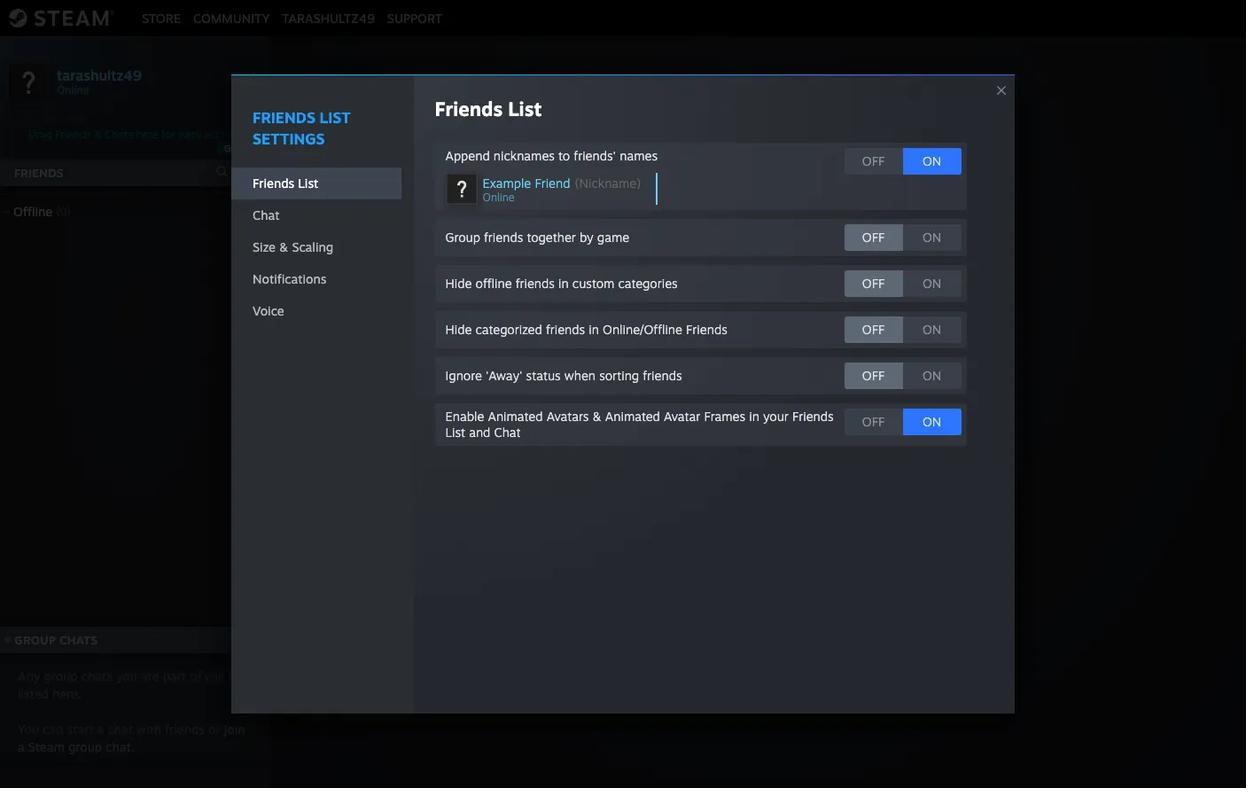 Task type: locate. For each thing, give the bounding box(es) containing it.
on
[[923, 153, 942, 169], [923, 230, 942, 245], [923, 276, 942, 291], [923, 322, 942, 337], [923, 368, 942, 383], [923, 414, 942, 429]]

a
[[674, 421, 681, 439], [97, 722, 104, 737], [18, 740, 25, 755]]

start
[[67, 722, 94, 737]]

animated down sorting
[[606, 409, 661, 424]]

friends right the your
[[793, 409, 834, 424]]

1 vertical spatial chats
[[59, 633, 98, 647]]

hide up ignore
[[446, 322, 472, 337]]

0 horizontal spatial friend
[[535, 176, 571, 191]]

for
[[161, 128, 175, 141]]

& left here
[[94, 128, 102, 141]]

hide left "offline"
[[446, 276, 472, 291]]

1 vertical spatial in
[[589, 322, 599, 337]]

3 on from the top
[[923, 276, 942, 291]]

a left chat
[[97, 722, 104, 737]]

0 horizontal spatial a
[[18, 740, 25, 755]]

1 horizontal spatial to
[[828, 421, 841, 439]]

chats left here
[[105, 128, 133, 141]]

notifications
[[253, 271, 327, 286]]

0 vertical spatial chats
[[105, 128, 133, 141]]

0 horizontal spatial to
[[559, 148, 571, 163]]

friends down drag
[[14, 166, 64, 180]]

in down custom
[[589, 322, 599, 337]]

0 vertical spatial a
[[674, 421, 681, 439]]

any
[[18, 669, 40, 684]]

friends list up append
[[435, 97, 542, 121]]

join a steam group chat.
[[18, 722, 245, 755]]

friend left (
[[535, 176, 571, 191]]

0 horizontal spatial tarashultz49
[[57, 66, 142, 84]]

2 horizontal spatial group
[[749, 421, 789, 439]]

friends list down settings
[[253, 176, 319, 191]]

1 horizontal spatial &
[[279, 239, 289, 255]]

1 horizontal spatial in
[[589, 322, 599, 337]]

group up "offline"
[[446, 230, 481, 245]]

a inside 'join a steam group chat.'
[[18, 740, 25, 755]]

1 vertical spatial hide
[[446, 322, 472, 337]]

& right size
[[279, 239, 289, 255]]

friend
[[535, 176, 571, 191], [686, 421, 727, 439]]

0 vertical spatial or
[[731, 421, 745, 439]]

&
[[94, 128, 102, 141], [279, 239, 289, 255], [593, 409, 602, 424]]

frames
[[705, 409, 746, 424]]

0 vertical spatial &
[[94, 128, 102, 141]]

chat
[[253, 208, 280, 223], [793, 421, 824, 439], [494, 425, 521, 440]]

in left custom
[[559, 276, 569, 291]]

0 vertical spatial in
[[559, 276, 569, 291]]

2 vertical spatial a
[[18, 740, 25, 755]]

group
[[44, 669, 78, 684], [68, 740, 102, 755]]

tarashultz49
[[282, 10, 375, 25], [57, 66, 142, 84]]

chats
[[105, 128, 133, 141], [59, 633, 98, 647]]

0 vertical spatial group
[[446, 230, 481, 245]]

voice
[[253, 303, 284, 318]]

group for group friends together by game
[[446, 230, 481, 245]]

0 horizontal spatial group
[[15, 633, 56, 647]]

0 vertical spatial tarashultz49
[[282, 10, 375, 25]]

avatars
[[547, 409, 589, 424]]

list up settings
[[320, 108, 351, 127]]

friends'
[[574, 148, 617, 163]]

2 off from the top
[[863, 230, 885, 245]]

hide for hide offline friends in custom categories
[[446, 276, 472, 291]]

2 on from the top
[[923, 230, 942, 245]]

a for friend
[[674, 421, 681, 439]]

off for avatar
[[863, 414, 885, 429]]

0 vertical spatial hide
[[446, 276, 472, 291]]

friends right online/offline
[[687, 322, 728, 337]]

1 vertical spatial friend
[[686, 421, 727, 439]]

0 horizontal spatial or
[[208, 722, 221, 737]]

or
[[731, 421, 745, 439], [208, 722, 221, 737]]

2 hide from the top
[[446, 322, 472, 337]]

group
[[446, 230, 481, 245], [749, 421, 789, 439], [15, 633, 56, 647]]

or left join
[[208, 722, 221, 737]]

animated up and at the bottom left
[[488, 409, 543, 424]]

chat right the your
[[793, 421, 824, 439]]

group down 'start'
[[68, 740, 102, 755]]

listed
[[18, 686, 49, 702]]

of
[[190, 669, 202, 684]]

to left friends'
[[559, 148, 571, 163]]

4 on from the top
[[923, 322, 942, 337]]

0 horizontal spatial in
[[559, 276, 569, 291]]

ignore 'away' status when sorting friends
[[446, 368, 683, 383]]

settings
[[253, 129, 325, 148]]

2 horizontal spatial &
[[593, 409, 602, 424]]

animated
[[488, 409, 543, 424], [606, 409, 661, 424]]

1 vertical spatial tarashultz49
[[57, 66, 142, 84]]

nickname
[[580, 176, 637, 191]]

in left the your
[[750, 409, 760, 424]]

append
[[446, 148, 490, 163]]

drag friends & chats here for easy access
[[29, 128, 237, 141]]

together
[[527, 230, 576, 245]]

friends inside friends list settings
[[253, 108, 316, 127]]

4 off from the top
[[863, 322, 885, 337]]

off for friends
[[863, 322, 885, 337]]

collapse chats list image
[[0, 637, 21, 644]]

6 off from the top
[[863, 414, 885, 429]]

0 vertical spatial friend
[[535, 176, 571, 191]]

friend right click
[[686, 421, 727, 439]]

nicknames
[[494, 148, 555, 163]]

1 hide from the top
[[446, 276, 472, 291]]

hide
[[446, 276, 472, 291], [446, 322, 472, 337]]

1 horizontal spatial chats
[[105, 128, 133, 141]]

support link
[[381, 10, 449, 25]]

2 horizontal spatial a
[[674, 421, 681, 439]]

to left start!
[[828, 421, 841, 439]]

can
[[43, 722, 63, 737]]

6 on from the top
[[923, 414, 942, 429]]

group inside 'join a steam group chat.'
[[68, 740, 102, 755]]

2 horizontal spatial in
[[750, 409, 760, 424]]

access
[[204, 128, 237, 141]]

(
[[575, 176, 580, 191]]

friends
[[435, 97, 503, 121], [253, 108, 316, 127], [55, 128, 91, 141], [14, 166, 64, 180], [253, 176, 295, 191], [687, 322, 728, 337], [793, 409, 834, 424]]

friends right "offline"
[[516, 276, 555, 291]]

here.
[[52, 686, 82, 702]]

chat right and at the bottom left
[[494, 425, 521, 440]]

in
[[559, 276, 569, 291], [589, 322, 599, 337], [750, 409, 760, 424]]

3 off from the top
[[863, 276, 885, 291]]

a down you
[[18, 740, 25, 755]]

chats up "chats"
[[59, 633, 98, 647]]

2 vertical spatial &
[[593, 409, 602, 424]]

categorized
[[476, 322, 543, 337]]

& right avatars
[[593, 409, 602, 424]]

0 vertical spatial group
[[44, 669, 78, 684]]

your
[[764, 409, 789, 424]]

list
[[508, 97, 542, 121], [320, 108, 351, 127], [298, 176, 319, 191], [446, 425, 466, 440]]

friends up ignore 'away' status when sorting friends
[[546, 322, 586, 337]]

1 vertical spatial &
[[279, 239, 289, 255]]

store link
[[136, 10, 187, 25]]

join a steam group chat. link
[[18, 722, 245, 755]]

chat up size
[[253, 208, 280, 223]]

community
[[193, 10, 270, 25]]

group right frames
[[749, 421, 789, 439]]

group up any
[[15, 633, 56, 647]]

1 horizontal spatial a
[[97, 722, 104, 737]]

2 vertical spatial group
[[15, 633, 56, 647]]

friends inside enable animated avatars & animated avatar frames in your friends list and chat
[[793, 409, 834, 424]]

you
[[116, 669, 137, 684]]

0 horizontal spatial chat
[[253, 208, 280, 223]]

1 horizontal spatial group
[[446, 230, 481, 245]]

off
[[863, 153, 885, 169], [863, 230, 885, 245], [863, 276, 885, 291], [863, 322, 885, 337], [863, 368, 885, 383], [863, 414, 885, 429]]

1 vertical spatial group
[[68, 740, 102, 755]]

group up here.
[[44, 669, 78, 684]]

online
[[483, 191, 515, 204]]

0 vertical spatial friends list
[[435, 97, 542, 121]]

0 horizontal spatial friends list
[[253, 176, 319, 191]]

friends up settings
[[253, 108, 316, 127]]

0 horizontal spatial &
[[94, 128, 102, 141]]

friends right sorting
[[643, 368, 683, 383]]

1 vertical spatial friends list
[[253, 176, 319, 191]]

to
[[559, 148, 571, 163], [828, 421, 841, 439]]

friends list
[[435, 97, 542, 121], [253, 176, 319, 191]]

5 on from the top
[[923, 368, 942, 383]]

or left the your
[[731, 421, 745, 439]]

1 vertical spatial group
[[749, 421, 789, 439]]

2 horizontal spatial chat
[[793, 421, 824, 439]]

sorting
[[600, 368, 640, 383]]

2 vertical spatial in
[[750, 409, 760, 424]]

easy
[[178, 128, 201, 141]]

5 off from the top
[[863, 368, 885, 383]]

add a friend image
[[241, 162, 261, 182]]

0 horizontal spatial animated
[[488, 409, 543, 424]]

on for avatar
[[923, 414, 942, 429]]

in inside enable animated avatars & animated avatar frames in your friends list and chat
[[750, 409, 760, 424]]

list down enable
[[446, 425, 466, 440]]

1 horizontal spatial chat
[[494, 425, 521, 440]]

are
[[141, 669, 159, 684]]

tarashultz49 left support link
[[282, 10, 375, 25]]

1 off from the top
[[863, 153, 885, 169]]

1 horizontal spatial animated
[[606, 409, 661, 424]]

a right click
[[674, 421, 681, 439]]

size
[[253, 239, 276, 255]]

click
[[638, 421, 669, 439]]

friends
[[484, 230, 524, 245], [516, 276, 555, 291], [546, 322, 586, 337], [643, 368, 683, 383], [165, 722, 205, 737]]

tarashultz49 up drag friends & chats here for easy access at the left top of page
[[57, 66, 142, 84]]

here
[[136, 128, 158, 141]]



Task type: describe. For each thing, give the bounding box(es) containing it.
store
[[142, 10, 181, 25]]

with
[[137, 722, 161, 737]]

off for categories
[[863, 276, 885, 291]]

group inside any group chats you are part of will be listed here.
[[44, 669, 78, 684]]

list inside friends list settings
[[320, 108, 351, 127]]

1 vertical spatial to
[[828, 421, 841, 439]]

status
[[526, 368, 561, 383]]

1 vertical spatial or
[[208, 722, 221, 737]]

tarashultz49 link
[[276, 10, 381, 25]]

categories
[[619, 276, 678, 291]]

& inside enable animated avatars & animated avatar frames in your friends list and chat
[[593, 409, 602, 424]]

on for friends
[[923, 322, 942, 337]]

2 animated from the left
[[606, 409, 661, 424]]

be
[[228, 669, 242, 684]]

will
[[205, 669, 224, 684]]

hide for hide categorized friends in online/offline friends
[[446, 322, 472, 337]]

start!
[[846, 421, 880, 439]]

1 horizontal spatial or
[[731, 421, 745, 439]]

chats
[[81, 669, 113, 684]]

and
[[469, 425, 491, 440]]

any group chats you are part of will be listed here.
[[18, 669, 242, 702]]

a for steam
[[18, 740, 25, 755]]

list down settings
[[298, 176, 319, 191]]

list inside enable animated avatars & animated avatar frames in your friends list and chat
[[446, 425, 466, 440]]

custom
[[573, 276, 615, 291]]

1 vertical spatial a
[[97, 722, 104, 737]]

names
[[620, 148, 658, 163]]

list up nicknames on the top left
[[508, 97, 542, 121]]

friends down the online
[[484, 230, 524, 245]]

group for group chats
[[15, 633, 56, 647]]

0 vertical spatial to
[[559, 148, 571, 163]]

1 horizontal spatial friend
[[686, 421, 727, 439]]

append nicknames to friends' names
[[446, 148, 658, 163]]

group friends together by game
[[446, 230, 630, 245]]

chat inside enable animated avatars & animated avatar frames in your friends list and chat
[[494, 425, 521, 440]]

manage friends list settings image
[[245, 72, 263, 90]]

hide offline friends in custom categories
[[446, 276, 678, 291]]

part
[[163, 669, 186, 684]]

offline
[[476, 276, 512, 291]]

off for friends
[[863, 368, 885, 383]]

in for custom
[[559, 276, 569, 291]]

steam
[[28, 740, 65, 755]]

chat
[[108, 722, 133, 737]]

drag
[[29, 128, 52, 141]]

0 horizontal spatial chats
[[59, 633, 98, 647]]

friend inside example friend ( nickname ) online
[[535, 176, 571, 191]]

when
[[565, 368, 596, 383]]

size & scaling
[[253, 239, 334, 255]]

on for friends
[[923, 368, 942, 383]]

example friend ( nickname ) online
[[483, 176, 642, 204]]

on for categories
[[923, 276, 942, 291]]

chat.
[[106, 740, 134, 755]]

group chats
[[15, 633, 98, 647]]

avatar
[[664, 409, 701, 424]]

support
[[387, 10, 443, 25]]

scaling
[[292, 239, 334, 255]]

friends right drag
[[55, 128, 91, 141]]

'away'
[[486, 368, 523, 383]]

in for online/offline
[[589, 322, 599, 337]]

1 horizontal spatial tarashultz49
[[282, 10, 375, 25]]

offline
[[13, 204, 52, 219]]

you can start a chat with friends or
[[18, 722, 224, 737]]

search my friends list image
[[215, 164, 231, 180]]

game
[[598, 230, 630, 245]]

you
[[18, 722, 39, 737]]

join
[[224, 722, 245, 737]]

)
[[637, 176, 642, 191]]

friends down settings
[[253, 176, 295, 191]]

1 animated from the left
[[488, 409, 543, 424]]

friends right with
[[165, 722, 205, 737]]

hide categorized friends in online/offline friends
[[446, 322, 728, 337]]

1 horizontal spatial friends list
[[435, 97, 542, 121]]

enable animated avatars & animated avatar frames in your friends list and chat
[[446, 409, 834, 440]]

example
[[483, 176, 531, 191]]

click a friend or group chat to start!
[[638, 421, 880, 439]]

ignore
[[446, 368, 482, 383]]

friends up append
[[435, 97, 503, 121]]

community link
[[187, 10, 276, 25]]

online/offline
[[603, 322, 683, 337]]

by
[[580, 230, 594, 245]]

1 on from the top
[[923, 153, 942, 169]]

enable
[[446, 409, 485, 424]]

friends list settings
[[253, 108, 351, 148]]



Task type: vqa. For each thing, say whether or not it's contained in the screenshot.
Friends List
yes



